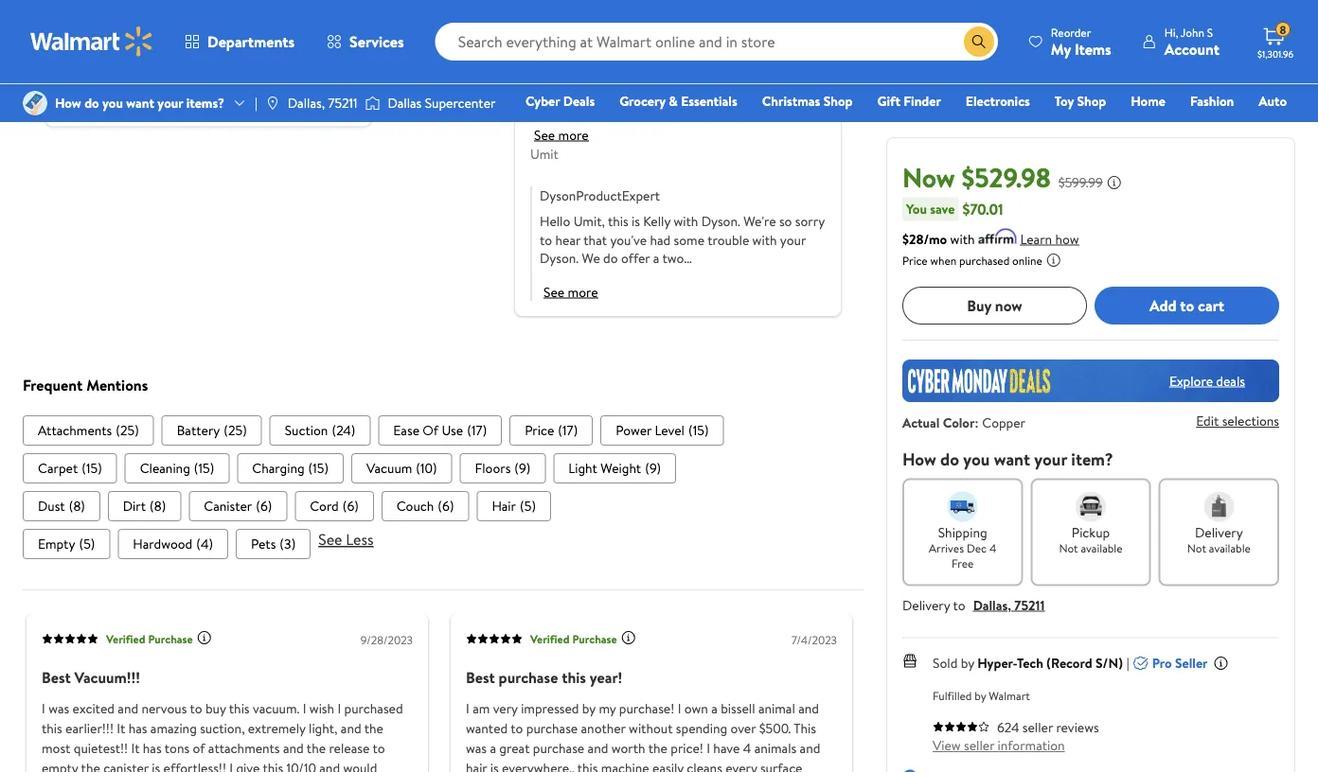 Task type: vqa. For each thing, say whether or not it's contained in the screenshot.


Task type: describe. For each thing, give the bounding box(es) containing it.
price (17)
[[525, 422, 578, 440]]

0 horizontal spatial with
[[674, 213, 698, 231]]

frequent
[[23, 375, 83, 396]]

and up the release
[[341, 719, 361, 738]]

when
[[930, 253, 957, 269]]

search icon image
[[971, 34, 987, 49]]

electronics link
[[957, 91, 1039, 111]]

explore deals link
[[1162, 364, 1253, 398]]

another
[[581, 719, 626, 738]]

4.0449 stars out of 5, based on 624 seller reviews element
[[933, 721, 990, 732]]

to inside dysonproductexpert hello umit, this is kelly with dyson. we're so sorry to hear that you've had some trouble with your dyson. we do offer a two...
[[540, 231, 552, 250]]

account
[[1165, 38, 1220, 59]]

the down "light,"
[[307, 739, 326, 758]]

by for fulfilled
[[975, 688, 986, 704]]

2 (9) from the left
[[645, 460, 661, 478]]

light,
[[309, 719, 338, 738]]

and up 10/10
[[283, 739, 304, 758]]

canister
[[103, 759, 149, 773]]

want for item?
[[994, 447, 1030, 471]]

cyber deals link
[[517, 91, 603, 111]]

information
[[998, 737, 1065, 755]]

1 horizontal spatial with
[[752, 231, 777, 250]]

$500.
[[759, 719, 791, 738]]

how for how do you want your items?
[[55, 94, 81, 112]]

8
[[1280, 21, 1286, 38]]

deals
[[563, 92, 595, 110]]

christmas shop
[[762, 92, 853, 110]]

1 vertical spatial dyson.
[[540, 250, 579, 268]]

excited
[[72, 700, 115, 718]]

dysonproductexpert
[[540, 187, 660, 205]]

wish
[[309, 700, 334, 718]]

save
[[930, 200, 955, 218]]

purchase!
[[619, 700, 675, 718]]

hear
[[555, 231, 581, 250]]

purchase for best purchase this year!
[[572, 632, 617, 648]]

this up most
[[42, 719, 62, 738]]

power level (15)
[[616, 422, 709, 440]]

learn how button
[[1020, 229, 1079, 249]]

list containing attachments
[[23, 416, 864, 446]]

cyber deals
[[526, 92, 595, 110]]

list item containing empty
[[23, 530, 110, 560]]

shop for christmas shop
[[824, 92, 853, 110]]

essentials
[[681, 92, 737, 110]]

2 horizontal spatial with
[[950, 229, 975, 248]]

(3)
[[280, 535, 296, 554]]

want for items?
[[126, 94, 154, 112]]

spending
[[676, 719, 727, 738]]

canister
[[204, 497, 252, 516]]

cleaning (15)
[[140, 460, 214, 478]]

seller for view
[[964, 737, 995, 755]]

machine
[[601, 759, 649, 773]]

over
[[731, 719, 756, 738]]

0 vertical spatial purchase
[[499, 668, 558, 689]]

this right buy
[[229, 700, 250, 718]]

cyber monday deals image
[[902, 360, 1279, 402]]

0 horizontal spatial it
[[117, 719, 125, 738]]

everywhere..
[[502, 759, 574, 773]]

2 horizontal spatial a
[[711, 700, 718, 718]]

see less button
[[318, 530, 373, 550]]

nervous
[[142, 700, 187, 718]]

see inside list
[[318, 530, 342, 550]]

grocery & essentials link
[[611, 91, 746, 111]]

i up cleans
[[707, 739, 710, 758]]

and down the release
[[319, 759, 340, 773]]

fashion link
[[1182, 91, 1243, 111]]

grocery
[[620, 92, 666, 110]]

do for how do you want your items?
[[84, 94, 99, 112]]

list item containing price
[[510, 416, 593, 446]]

you for how do you want your items?
[[102, 94, 123, 112]]

bissell
[[721, 700, 755, 718]]

verified for purchase
[[530, 632, 570, 648]]

one debit
[[1142, 118, 1206, 137]]

suction (24)
[[285, 422, 355, 440]]

1 vertical spatial dallas,
[[973, 596, 1011, 614]]

9/28/2023
[[361, 633, 413, 649]]

a inside dysonproductexpert hello umit, this is kelly with dyson. we're so sorry to hear that you've had some trouble with your dyson. we do offer a two...
[[653, 250, 659, 268]]

you for how do you want your item?
[[963, 447, 990, 471]]

walmart+
[[1230, 118, 1287, 137]]

am
[[473, 700, 490, 718]]

gift
[[877, 92, 900, 110]]

not for delivery
[[1187, 540, 1206, 557]]

list containing dust
[[23, 492, 864, 522]]

(6) for canister (6)
[[256, 497, 272, 516]]

i left wish
[[303, 700, 306, 718]]

your for how do you want your item?
[[1034, 447, 1067, 471]]

Walmart Site-Wide search field
[[435, 23, 998, 61]]

walmart image
[[30, 27, 153, 57]]

your for how do you want your items?
[[158, 94, 183, 112]]

pets
[[251, 535, 276, 554]]

see less list
[[23, 530, 864, 560]]

tech
[[1017, 654, 1044, 673]]

smpphl
[[61, 86, 102, 104]]

list item containing vacuum
[[351, 454, 452, 484]]

dust (8)
[[38, 497, 85, 516]]

suction
[[285, 422, 328, 440]]

registry link
[[1060, 117, 1126, 138]]

dec
[[967, 540, 987, 557]]

delivery for not
[[1195, 523, 1243, 541]]

finder
[[904, 92, 941, 110]]

and down this on the bottom right of the page
[[800, 739, 820, 758]]

hardwood
[[133, 535, 192, 554]]

gift finder link
[[869, 91, 950, 111]]

1 vertical spatial has
[[143, 739, 162, 758]]

umit,
[[574, 213, 605, 231]]

0 vertical spatial has
[[128, 719, 147, 738]]

4 inside "shipping arrives dec 4 free"
[[989, 540, 996, 557]]

1 vertical spatial it
[[131, 739, 140, 758]]

best for best purchase this year!
[[466, 668, 495, 689]]

learn how
[[1020, 229, 1079, 248]]

hello
[[540, 213, 570, 231]]

tons
[[165, 739, 190, 758]]

attachments
[[208, 739, 280, 758]]

mentions
[[86, 375, 148, 396]]

dallas, 75211 button
[[973, 596, 1045, 614]]

delivery for to
[[902, 596, 950, 614]]

pickup
[[1072, 523, 1110, 541]]

couch
[[397, 497, 434, 516]]

offer
[[621, 250, 650, 268]]

sold by hyper-tech (record s/n)
[[933, 654, 1123, 673]]

list item containing ease of use
[[378, 416, 502, 446]]

0 vertical spatial see
[[534, 126, 555, 145]]

cleaning
[[140, 460, 190, 478]]

dallas, 75211
[[288, 94, 357, 112]]

0 vertical spatial see more
[[534, 126, 589, 145]]

intent image for shipping image
[[948, 492, 978, 522]]

to right the release
[[373, 739, 385, 758]]

(15) for cleaning (15)
[[194, 460, 214, 478]]

i up most
[[42, 700, 45, 718]]

i was excited and nervous to buy this vacuum. i wish i purchased this earlier!!! it has amazing suction, extremely light, and the most quietest!! it has tons of attachments and the release to empty the canister is effortless!! i give this 10/10 and wo
[[42, 700, 403, 773]]

best vacuum!!!
[[42, 668, 140, 689]]

(25) for attachments (25)
[[116, 422, 139, 440]]

2 vertical spatial a
[[490, 739, 496, 758]]

verified purchase for vacuum!!!
[[106, 632, 193, 648]]

2 (17) from the left
[[558, 422, 578, 440]]

s
[[1207, 24, 1213, 40]]

4 inside 'i am very impressed by my purchase! i own a bissell animal and wanted to purchase another without spending over $500. this was a great purchase and worth the price! i have 4 animals and hair is everywhere.. this machine easily cleans every surf'
[[743, 739, 751, 758]]

to down free
[[953, 596, 966, 614]]

edit selections
[[1196, 412, 1279, 430]]

list item containing cleaning
[[125, 454, 229, 484]]

intent image for pickup image
[[1076, 492, 1106, 522]]

(6) for couch (6)
[[438, 497, 454, 516]]

vacuum
[[367, 460, 412, 478]]

(24)
[[332, 422, 355, 440]]

0 vertical spatial dyson.
[[701, 213, 740, 231]]

1 horizontal spatial |
[[1127, 654, 1129, 673]]

i am very impressed by my purchase! i own a bissell animal and wanted to purchase another without spending over $500. this was a great purchase and worth the price! i have 4 animals and hair is everywhere.. this machine easily cleans every surf
[[466, 700, 820, 773]]

and right excited
[[118, 700, 138, 718]]

i left 'give'
[[229, 759, 233, 773]]

s/n)
[[1096, 654, 1123, 673]]

(15) right level
[[688, 422, 709, 440]]

verified purchase information image for best purchase this year!
[[621, 631, 636, 646]]

delivery to dallas, 75211
[[902, 596, 1045, 614]]

list item containing battery
[[162, 416, 262, 446]]

great
[[499, 739, 530, 758]]

level
[[655, 422, 685, 440]]

verified purchase information image for best vacuum!!!
[[197, 631, 212, 646]]

and down another
[[588, 739, 608, 758]]

0 vertical spatial see more button
[[534, 126, 589, 145]]

hardwood (4)
[[133, 535, 213, 554]]

(6) for cord (6)
[[343, 497, 359, 516]]

the up the release
[[364, 719, 383, 738]]

power
[[616, 422, 652, 440]]

hi, john s account
[[1165, 24, 1220, 59]]

items?
[[186, 94, 224, 112]]

legal information image
[[1046, 253, 1061, 268]]

$1,301.96
[[1258, 47, 1294, 60]]

reorder
[[1051, 24, 1091, 40]]



Task type: locate. For each thing, give the bounding box(es) containing it.
2 horizontal spatial your
[[1034, 447, 1067, 471]]

2 (25) from the left
[[224, 422, 247, 440]]

this left year!
[[562, 668, 586, 689]]

purchased down affirm icon
[[959, 253, 1010, 269]]

selections
[[1222, 412, 1279, 430]]

price inside list item
[[525, 422, 554, 440]]

do down the color
[[940, 447, 959, 471]]

is
[[632, 213, 640, 231], [152, 759, 160, 773], [490, 759, 499, 773]]

very
[[493, 700, 518, 718]]

0 horizontal spatial (25)
[[116, 422, 139, 440]]

list item up light
[[510, 416, 593, 446]]

without
[[629, 719, 673, 738]]

purchased inside i was excited and nervous to buy this vacuum. i wish i purchased this earlier!!! it has amazing suction, extremely light, and the most quietest!! it has tons of attachments and the release to empty the canister is effortless!! i give this 10/10 and wo
[[344, 700, 403, 718]]

1 (6) from the left
[[256, 497, 272, 516]]

is left kelly
[[632, 213, 640, 231]]

2 not from the left
[[1187, 540, 1206, 557]]

list item up see less
[[295, 492, 374, 522]]

list item
[[23, 416, 154, 446], [162, 416, 262, 446], [270, 416, 371, 446], [378, 416, 502, 446], [510, 416, 593, 446], [601, 416, 724, 446], [23, 454, 117, 484], [125, 454, 229, 484], [237, 454, 344, 484], [351, 454, 452, 484], [460, 454, 546, 484], [553, 454, 676, 484], [23, 492, 100, 522], [108, 492, 181, 522], [189, 492, 287, 522], [295, 492, 374, 522], [381, 492, 469, 522], [477, 492, 551, 522], [23, 530, 110, 560], [118, 530, 228, 560], [236, 530, 311, 560]]

(15) right carpet
[[82, 460, 102, 478]]

0 vertical spatial |
[[255, 94, 257, 112]]

purchased up the release
[[344, 700, 403, 718]]

cleans
[[687, 759, 722, 773]]

0 horizontal spatial your
[[158, 94, 183, 112]]

1 vertical spatial see more button
[[544, 283, 598, 302]]

i
[[42, 700, 45, 718], [303, 700, 306, 718], [338, 700, 341, 718], [466, 700, 469, 718], [678, 700, 681, 718], [707, 739, 710, 758], [229, 759, 233, 773]]

now
[[902, 159, 955, 196]]

learn more about strikethrough prices image
[[1107, 174, 1122, 190]]

best purchase this year!
[[466, 668, 622, 689]]

supercenter
[[425, 94, 496, 112]]

your left items?
[[158, 94, 183, 112]]

 image left dallas, 75211
[[265, 96, 280, 111]]

pro seller info image
[[1213, 656, 1229, 671]]

available inside delivery not available
[[1209, 540, 1251, 557]]

i left am
[[466, 700, 469, 718]]

umit
[[530, 146, 559, 164]]

0 horizontal spatial verified
[[106, 632, 145, 648]]

0 vertical spatial do
[[84, 94, 99, 112]]

list item down power
[[553, 454, 676, 484]]

you
[[906, 200, 927, 218]]

grocery & essentials
[[620, 92, 737, 110]]

it up quietest!!
[[117, 719, 125, 738]]

1 verified purchase information image from the left
[[197, 631, 212, 646]]

1 available from the left
[[1081, 540, 1123, 557]]

i left own
[[678, 700, 681, 718]]

1 (25) from the left
[[116, 422, 139, 440]]

list item down battery
[[125, 454, 229, 484]]

(5) for empty (5)
[[79, 535, 95, 554]]

departments button
[[169, 19, 311, 64]]

best up am
[[466, 668, 495, 689]]

1 horizontal spatial 4
[[989, 540, 996, 557]]

battery (25)
[[177, 422, 247, 440]]

list item up cleaning (15)
[[162, 416, 262, 446]]

2 (8) from the left
[[150, 497, 166, 516]]

how for how do you want your item?
[[902, 447, 936, 471]]

dyson.
[[701, 213, 740, 231], [540, 250, 579, 268]]

1 vertical spatial a
[[711, 700, 718, 718]]

now
[[995, 295, 1022, 316]]

how down actual
[[902, 447, 936, 471]]

1 horizontal spatial seller
[[1023, 718, 1053, 737]]

3 (6) from the left
[[438, 497, 454, 516]]

best left vacuum!!! in the bottom of the page
[[42, 668, 71, 689]]

1 horizontal spatial was
[[466, 739, 487, 758]]

2 shop from the left
[[1077, 92, 1106, 110]]

by for sold
[[961, 654, 974, 673]]

light
[[568, 460, 597, 478]]

vacuum.
[[253, 700, 300, 718]]

departments
[[207, 31, 295, 52]]

(5) inside list
[[520, 497, 536, 516]]

see more button
[[534, 126, 589, 145], [544, 283, 598, 302]]

1 horizontal spatial (25)
[[224, 422, 247, 440]]

two...
[[662, 250, 692, 268]]

more for top see more dropdown button
[[558, 126, 589, 145]]

0 horizontal spatial available
[[1081, 540, 1123, 557]]

animals
[[754, 739, 797, 758]]

see down hear
[[544, 283, 565, 302]]

1 horizontal spatial do
[[603, 250, 618, 268]]

2 vertical spatial do
[[940, 447, 959, 471]]

0 vertical spatial your
[[158, 94, 183, 112]]

0 horizontal spatial purchase
[[148, 632, 193, 648]]

2 vertical spatial purchase
[[533, 739, 584, 758]]

list item up charging (15)
[[270, 416, 371, 446]]

1 horizontal spatial is
[[490, 759, 499, 773]]

0 horizontal spatial was
[[48, 700, 69, 718]]

1 shop from the left
[[824, 92, 853, 110]]

more for the bottom see more dropdown button
[[568, 283, 598, 302]]

1 horizontal spatial verified purchase
[[530, 632, 617, 648]]

list item down "ease"
[[351, 454, 452, 484]]

(15) down battery
[[194, 460, 214, 478]]

auto registry
[[1069, 92, 1287, 137]]

0 vertical spatial price
[[902, 253, 928, 269]]

see more up umit
[[534, 126, 589, 145]]

0 horizontal spatial delivery
[[902, 596, 950, 614]]

seller down 4.0449 stars out of 5, based on 624 seller reviews element at the bottom of the page
[[964, 737, 995, 755]]

 image for dallas, 75211
[[265, 96, 280, 111]]

empty
[[38, 535, 75, 554]]

1 list from the top
[[23, 416, 864, 446]]

view seller information link
[[933, 737, 1065, 755]]

1 horizontal spatial a
[[653, 250, 659, 268]]

registry
[[1069, 118, 1117, 137]]

cord
[[310, 497, 339, 516]]

0 horizontal spatial shop
[[824, 92, 853, 110]]

canister (6)
[[204, 497, 272, 516]]

1 horizontal spatial your
[[780, 231, 806, 250]]

list item up weight
[[601, 416, 724, 446]]

list item containing pets
[[236, 530, 311, 560]]

is inside 'i am very impressed by my purchase! i own a bissell animal and wanted to purchase another without spending over $500. this was a great purchase and worth the price! i have 4 animals and hair is everywhere.. this machine easily cleans every surf'
[[490, 759, 499, 773]]

to left buy
[[190, 700, 202, 718]]

list item containing light weight
[[553, 454, 676, 484]]

floors
[[475, 460, 511, 478]]

0 horizontal spatial you
[[102, 94, 123, 112]]

Search search field
[[435, 23, 998, 61]]

1 horizontal spatial purchase
[[572, 632, 617, 648]]

see more button down we
[[544, 283, 598, 302]]

1 purchase from the left
[[148, 632, 193, 648]]

vacuum (10)
[[367, 460, 437, 478]]

list up see less list
[[23, 492, 864, 522]]

0 vertical spatial 75211
[[328, 94, 357, 112]]

list item containing canister
[[189, 492, 287, 522]]

2 horizontal spatial (6)
[[438, 497, 454, 516]]

see more down we
[[544, 283, 598, 302]]

frequent mentions
[[23, 375, 148, 396]]

hair
[[492, 497, 516, 516]]

was inside i was excited and nervous to buy this vacuum. i wish i purchased this earlier!!! it has amazing suction, extremely light, and the most quietest!! it has tons of attachments and the release to empty the canister is effortless!! i give this 10/10 and wo
[[48, 700, 69, 718]]

1 vertical spatial purchased
[[344, 700, 403, 718]]

not inside delivery not available
[[1187, 540, 1206, 557]]

delivery not available
[[1187, 523, 1251, 557]]

1 vertical spatial 75211
[[1014, 596, 1045, 614]]

this left the machine
[[577, 759, 598, 773]]

so
[[779, 213, 792, 231]]

verified for vacuum!!!
[[106, 632, 145, 648]]

1 vertical spatial list
[[23, 454, 864, 484]]

has left tons
[[143, 739, 162, 758]]

$70.01
[[963, 199, 1004, 219]]

this inside 'i am very impressed by my purchase! i own a bissell animal and wanted to purchase another without spending over $500. this was a great purchase and worth the price! i have 4 animals and hair is everywhere.. this machine easily cleans every surf'
[[577, 759, 598, 773]]

2 verified purchase from the left
[[530, 632, 617, 648]]

list item containing power level
[[601, 416, 724, 446]]

0 vertical spatial you
[[102, 94, 123, 112]]

1 vertical spatial (5)
[[79, 535, 95, 554]]

a
[[653, 250, 659, 268], [711, 700, 718, 718], [490, 739, 496, 758]]

(5) right hair
[[520, 497, 536, 516]]

was left excited
[[48, 700, 69, 718]]

how
[[1055, 229, 1079, 248]]

was
[[48, 700, 69, 718], [466, 739, 487, 758]]

list containing carpet
[[23, 454, 864, 484]]

1 (9) from the left
[[515, 460, 531, 478]]

do inside dysonproductexpert hello umit, this is kelly with dyson. we're so sorry to hear that you've had some trouble with your dyson. we do offer a two...
[[603, 250, 618, 268]]

is inside i was excited and nervous to buy this vacuum. i wish i purchased this earlier!!! it has amazing suction, extremely light, and the most quietest!! it has tons of attachments and the release to empty the canister is effortless!! i give this 10/10 and wo
[[152, 759, 160, 773]]

(8) for dirt (8)
[[150, 497, 166, 516]]

0 horizontal spatial (8)
[[69, 497, 85, 516]]

list item up (10)
[[378, 416, 502, 446]]

1 not from the left
[[1059, 540, 1078, 557]]

0 horizontal spatial (6)
[[256, 497, 272, 516]]

(5) for hair (5)
[[520, 497, 536, 516]]

(4)
[[196, 535, 213, 554]]

list item containing floors
[[460, 454, 546, 484]]

1 vertical spatial see
[[544, 283, 565, 302]]

(5) inside see less list
[[79, 535, 95, 554]]

list item down (10)
[[381, 492, 469, 522]]

| right items?
[[255, 94, 257, 112]]

1 verified from the left
[[106, 632, 145, 648]]

is right canister
[[152, 759, 160, 773]]

(6) right the couch
[[438, 497, 454, 516]]

1 vertical spatial was
[[466, 739, 487, 758]]

i right wish
[[338, 700, 341, 718]]

1 horizontal spatial by
[[961, 654, 974, 673]]

1 horizontal spatial (8)
[[150, 497, 166, 516]]

list item containing cord
[[295, 492, 374, 522]]

shop for toy shop
[[1077, 92, 1106, 110]]

vacuum!!!
[[74, 668, 140, 689]]

reorder my items
[[1051, 24, 1111, 59]]

0 horizontal spatial want
[[126, 94, 154, 112]]

1 vertical spatial price
[[525, 422, 554, 440]]

1 (17) from the left
[[467, 422, 487, 440]]

shipping arrives dec 4 free
[[929, 523, 996, 572]]

dallas, down departments
[[288, 94, 325, 112]]

auto link
[[1250, 91, 1295, 111]]

list item containing carpet
[[23, 454, 117, 484]]

list item containing dust
[[23, 492, 100, 522]]

the inside 'i am very impressed by my purchase! i own a bissell animal and wanted to purchase another without spending over $500. this was a great purchase and worth the price! i have 4 animals and hair is everywhere.. this machine easily cleans every surf'
[[648, 739, 668, 758]]

purchase for best vacuum!!!
[[148, 632, 193, 648]]

extremely
[[248, 719, 306, 738]]

pro seller
[[1152, 654, 1208, 673]]

want right smpphl
[[126, 94, 154, 112]]

to inside 'i am very impressed by my purchase! i own a bissell animal and wanted to purchase another without spending over $500. this was a great purchase and worth the price! i have 4 animals and hair is everywhere.. this machine easily cleans every surf'
[[511, 719, 523, 738]]

this inside dysonproductexpert hello umit, this is kelly with dyson. we're so sorry to hear that you've had some trouble with your dyson. we do offer a two...
[[608, 213, 629, 231]]

reviews
[[1056, 718, 1099, 737]]

list item containing couch
[[381, 492, 469, 522]]

by left my
[[582, 700, 596, 718]]

available down "intent image for delivery" at the right bottom of page
[[1209, 540, 1251, 557]]

available down the intent image for pickup
[[1081, 540, 1123, 557]]

 image left smpphl
[[23, 91, 47, 116]]

services
[[350, 31, 404, 52]]

0 vertical spatial want
[[126, 94, 154, 112]]

list item containing charging
[[237, 454, 344, 484]]

1 horizontal spatial price
[[902, 253, 928, 269]]

1 vertical spatial more
[[568, 283, 598, 302]]

and up this on the bottom right of the page
[[798, 700, 819, 718]]

with up price when purchased online
[[950, 229, 975, 248]]

list item down attachments
[[23, 454, 117, 484]]

 image
[[365, 94, 380, 113]]

dyson. left we're
[[701, 213, 740, 231]]

 image
[[23, 91, 47, 116], [265, 96, 280, 111]]

available inside pickup not available
[[1081, 540, 1123, 557]]

2 vertical spatial see
[[318, 530, 342, 550]]

0 horizontal spatial dyson.
[[540, 250, 579, 268]]

to inside button
[[1180, 295, 1194, 316]]

0 horizontal spatial verified purchase
[[106, 632, 193, 648]]

2 verified from the left
[[530, 632, 570, 648]]

less
[[346, 530, 373, 550]]

0 vertical spatial delivery
[[1195, 523, 1243, 541]]

hyper-
[[977, 654, 1017, 673]]

give
[[236, 759, 260, 773]]

1 horizontal spatial purchased
[[959, 253, 1010, 269]]

0 vertical spatial dallas,
[[288, 94, 325, 112]]

1 horizontal spatial verified purchase information image
[[621, 631, 636, 646]]

1 vertical spatial purchase
[[526, 719, 578, 738]]

is inside dysonproductexpert hello umit, this is kelly with dyson. we're so sorry to hear that you've had some trouble with your dyson. we do offer a two...
[[632, 213, 640, 231]]

see
[[534, 126, 555, 145], [544, 283, 565, 302], [318, 530, 342, 550]]

christmas shop link
[[753, 91, 861, 111]]

1 vertical spatial 4
[[743, 739, 751, 758]]

(8) right dust
[[69, 497, 85, 516]]

1 horizontal spatial it
[[131, 739, 140, 758]]

list item down 'dirt (8)'
[[118, 530, 228, 560]]

1 horizontal spatial (5)
[[520, 497, 536, 516]]

home
[[1131, 92, 1166, 110]]

1 (8) from the left
[[69, 497, 85, 516]]

(15) for carpet (15)
[[82, 460, 102, 478]]

year!
[[590, 668, 622, 689]]

attachments
[[38, 422, 112, 440]]

0 horizontal spatial dallas,
[[288, 94, 325, 112]]

want
[[126, 94, 154, 112], [994, 447, 1030, 471]]

available for pickup
[[1081, 540, 1123, 557]]

0 vertical spatial a
[[653, 250, 659, 268]]

one debit link
[[1133, 117, 1214, 138]]

has down nervous
[[128, 719, 147, 738]]

seller for 624
[[1023, 718, 1053, 737]]

list item containing suction
[[270, 416, 371, 446]]

(8) for dust (8)
[[69, 497, 85, 516]]

your right we're
[[780, 231, 806, 250]]

verified purchase up best purchase this year!
[[530, 632, 617, 648]]

list item containing hardwood
[[118, 530, 228, 560]]

fulfilled by walmart
[[933, 688, 1030, 704]]

1 vertical spatial your
[[780, 231, 806, 250]]

0 horizontal spatial 75211
[[328, 94, 357, 112]]

0 horizontal spatial purchased
[[344, 700, 403, 718]]

list item up carpet (15)
[[23, 416, 154, 446]]

arrives
[[929, 540, 964, 557]]

0 horizontal spatial is
[[152, 759, 160, 773]]

by inside 'i am very impressed by my purchase! i own a bissell animal and wanted to purchase another without spending over $500. this was a great purchase and worth the price! i have 4 animals and hair is everywhere.. this machine easily cleans every surf'
[[582, 700, 596, 718]]

shop right christmas
[[824, 92, 853, 110]]

delivery
[[1195, 523, 1243, 541], [902, 596, 950, 614]]

(17) right use
[[467, 422, 487, 440]]

the up the easily
[[648, 739, 668, 758]]

1 horizontal spatial dallas,
[[973, 596, 1011, 614]]

a right offer
[[653, 250, 659, 268]]

1 horizontal spatial you
[[963, 447, 990, 471]]

more down we
[[568, 283, 598, 302]]

by right sold
[[961, 654, 974, 673]]

release
[[329, 739, 370, 758]]

0 vertical spatial 4
[[989, 540, 996, 557]]

(15)
[[688, 422, 709, 440], [82, 460, 102, 478], [194, 460, 214, 478], [308, 460, 329, 478]]

color
[[943, 414, 975, 432]]

dyson. left we
[[540, 250, 579, 268]]

0 horizontal spatial |
[[255, 94, 257, 112]]

see more button up umit
[[534, 126, 589, 145]]

list item up pets at left bottom
[[189, 492, 287, 522]]

2 (6) from the left
[[343, 497, 359, 516]]

(9) right floors
[[515, 460, 531, 478]]

earlier!!!
[[65, 719, 114, 738]]

impressed
[[521, 700, 579, 718]]

charging (15)
[[252, 460, 329, 478]]

verified
[[106, 632, 145, 648], [530, 632, 570, 648]]

dirt (8)
[[123, 497, 166, 516]]

you save $70.01
[[906, 199, 1004, 219]]

1 horizontal spatial not
[[1187, 540, 1206, 557]]

available for delivery
[[1209, 540, 1251, 557]]

with right kelly
[[674, 213, 698, 231]]

effortless!!
[[163, 759, 226, 773]]

(25) for battery (25)
[[224, 422, 247, 440]]

not inside pickup not available
[[1059, 540, 1078, 557]]

1 verified purchase from the left
[[106, 632, 193, 648]]

it up canister
[[131, 739, 140, 758]]

3 list from the top
[[23, 492, 864, 522]]

do for how do you want your item?
[[940, 447, 959, 471]]

$529.98
[[962, 159, 1051, 196]]

0 vertical spatial how
[[55, 94, 81, 112]]

the down quietest!!
[[81, 759, 100, 773]]

list item containing attachments
[[23, 416, 154, 446]]

0 horizontal spatial not
[[1059, 540, 1078, 557]]

 image for how do you want your items?
[[23, 91, 47, 116]]

have
[[713, 739, 740, 758]]

copper
[[982, 414, 1026, 432]]

price for price when purchased online
[[902, 253, 928, 269]]

verified purchase information image
[[197, 631, 212, 646], [621, 631, 636, 646]]

2 available from the left
[[1209, 540, 1251, 557]]

1 horizontal spatial how
[[902, 447, 936, 471]]

0 horizontal spatial (17)
[[467, 422, 487, 440]]

0 horizontal spatial how
[[55, 94, 81, 112]]

view
[[933, 737, 961, 755]]

toy shop
[[1055, 92, 1106, 110]]

1 vertical spatial see more
[[544, 283, 598, 302]]

price up floors (9)
[[525, 422, 554, 440]]

(25) right battery
[[224, 422, 247, 440]]

(5) right empty
[[79, 535, 95, 554]]

| right s/n)
[[1127, 654, 1129, 673]]

(6) right cord
[[343, 497, 359, 516]]

1 vertical spatial want
[[994, 447, 1030, 471]]

75211 left dallas
[[328, 94, 357, 112]]

purchase up 'everywhere..'
[[533, 739, 584, 758]]

2 vertical spatial list
[[23, 492, 864, 522]]

(17)
[[467, 422, 487, 440], [558, 422, 578, 440]]

1 horizontal spatial 75211
[[1014, 596, 1045, 614]]

hair (5)
[[492, 497, 536, 516]]

2 best from the left
[[466, 668, 495, 689]]

1 best from the left
[[42, 668, 71, 689]]

this right 'give'
[[263, 759, 283, 773]]

(8) right 'dirt'
[[150, 497, 166, 516]]

ease
[[393, 422, 419, 440]]

affirm image
[[979, 228, 1017, 244]]

that
[[584, 231, 607, 250]]

is right hair
[[490, 759, 499, 773]]

2 verified purchase information image from the left
[[621, 631, 636, 646]]

0 horizontal spatial (9)
[[515, 460, 531, 478]]

(15) for charging (15)
[[308, 460, 329, 478]]

how do you want your item?
[[902, 447, 1113, 471]]

verified purchase information image up year!
[[621, 631, 636, 646]]

0 horizontal spatial verified purchase information image
[[197, 631, 212, 646]]

0 horizontal spatial (5)
[[79, 535, 95, 554]]

shop up "registry"
[[1077, 92, 1106, 110]]

ease of use (17)
[[393, 422, 487, 440]]

to up the great
[[511, 719, 523, 738]]

1 vertical spatial |
[[1127, 654, 1129, 673]]

1 horizontal spatial  image
[[265, 96, 280, 111]]

1 horizontal spatial (17)
[[558, 422, 578, 440]]

0 vertical spatial it
[[117, 719, 125, 738]]

(15) down "suction (24)"
[[308, 460, 329, 478]]

not down the intent image for pickup
[[1059, 540, 1078, 557]]

delivery down arrives
[[902, 596, 950, 614]]

delivery inside delivery not available
[[1195, 523, 1243, 541]]

verified up best purchase this year!
[[530, 632, 570, 648]]

not for pickup
[[1059, 540, 1078, 557]]

0 vertical spatial list
[[23, 416, 864, 446]]

verified up vacuum!!! in the bottom of the page
[[106, 632, 145, 648]]

see up umit
[[534, 126, 555, 145]]

0 horizontal spatial best
[[42, 668, 71, 689]]

2 purchase from the left
[[572, 632, 617, 648]]

delivery down "intent image for delivery" at the right bottom of page
[[1195, 523, 1243, 541]]

verified purchase up vacuum!!! in the bottom of the page
[[106, 632, 193, 648]]

dirt
[[123, 497, 146, 516]]

dallas,
[[288, 94, 325, 112], [973, 596, 1011, 614]]

most
[[42, 739, 70, 758]]

best for best vacuum!!!
[[42, 668, 71, 689]]

verified purchase for purchase
[[530, 632, 617, 648]]

list
[[23, 416, 864, 446], [23, 454, 864, 484], [23, 492, 864, 522]]

john
[[1181, 24, 1204, 40]]

2 list from the top
[[23, 454, 864, 484]]

list item down suction
[[237, 454, 344, 484]]

your inside dysonproductexpert hello umit, this is kelly with dyson. we're so sorry to hear that you've had some trouble with your dyson. we do offer a two...
[[780, 231, 806, 250]]

attachments (25)
[[38, 422, 139, 440]]

1 horizontal spatial dyson.
[[701, 213, 740, 231]]

a down wanted
[[490, 739, 496, 758]]

1 horizontal spatial verified
[[530, 632, 570, 648]]

list item containing dirt
[[108, 492, 181, 522]]

you down :
[[963, 447, 990, 471]]

list item containing hair
[[477, 492, 551, 522]]

price for price (17)
[[525, 422, 554, 440]]

was inside 'i am very impressed by my purchase! i own a bissell animal and wanted to purchase another without spending over $500. this was a great purchase and worth the price! i have 4 animals and hair is everywhere.. this machine easily cleans every surf'
[[466, 739, 487, 758]]

dysonproductexpert hello umit, this is kelly with dyson. we're so sorry to hear that you've had some trouble with your dyson. we do offer a two...
[[540, 187, 825, 268]]

list item down dust (8)
[[23, 530, 110, 560]]

intent image for delivery image
[[1204, 492, 1234, 522]]

0 horizontal spatial seller
[[964, 737, 995, 755]]



